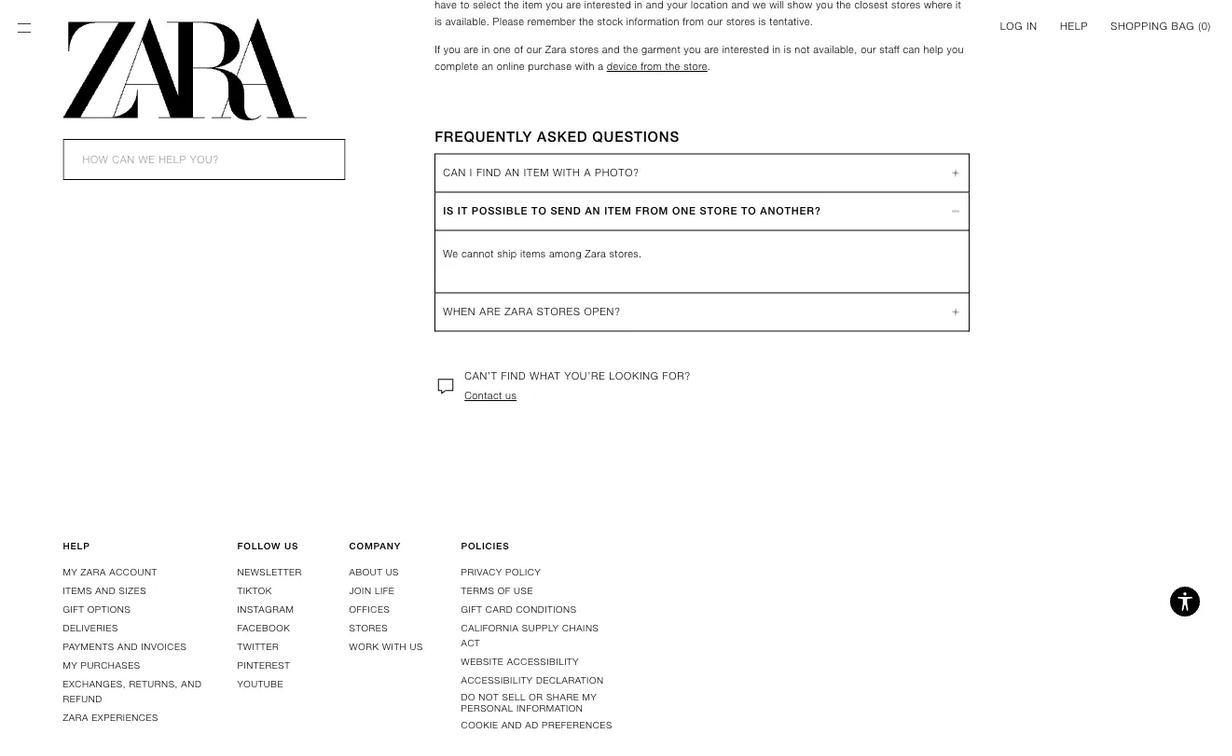 Task type: vqa. For each thing, say whether or not it's contained in the screenshot.
availability of an in-store item element
yes



Task type: describe. For each thing, give the bounding box(es) containing it.
accessibility declaration link
[[461, 675, 604, 686]]

available,
[[814, 44, 858, 55]]

looking
[[609, 370, 659, 382]]

is it possible to send an item from one store to another? region
[[436, 231, 969, 292]]

options
[[88, 604, 131, 615]]

0 horizontal spatial an
[[505, 167, 520, 178]]

3 you from the left
[[947, 44, 964, 55]]

from
[[636, 205, 669, 217]]

terms
[[461, 585, 495, 596]]

are
[[480, 306, 501, 317]]

conditions
[[516, 604, 577, 615]]

when
[[443, 306, 476, 317]]

newsletter tiktok instagram facebook twitter pinterest youtube
[[237, 567, 302, 690]]

1 you from the left
[[444, 44, 461, 55]]

privacy policy terms of use gift card conditions california supply chains act website accessibility accessibility declaration do not sell or share my personal information cookie and ad preferences
[[461, 567, 613, 731]]

2 our from the left
[[861, 44, 877, 55]]

send
[[551, 205, 582, 217]]

invoices
[[141, 641, 187, 652]]

of
[[514, 44, 523, 55]]

is
[[443, 205, 454, 217]]

stores
[[570, 44, 599, 55]]

we
[[443, 248, 458, 260]]

tiktok
[[237, 585, 272, 596]]

us right the "work"
[[410, 641, 423, 652]]

about us link
[[349, 567, 399, 578]]

payments and invoices link
[[63, 641, 187, 652]]

0 horizontal spatial and
[[95, 585, 116, 596]]

2 in from the left
[[773, 44, 781, 55]]

items
[[520, 248, 546, 260]]

help
[[924, 44, 944, 55]]

from
[[641, 60, 662, 72]]

twitter
[[237, 641, 279, 652]]

policy
[[506, 567, 541, 578]]

policies
[[461, 540, 510, 552]]

is it possible to send an item from one store to another? button
[[436, 192, 969, 231]]

1 vertical spatial an
[[585, 205, 601, 217]]

1 my from the top
[[63, 567, 78, 578]]

in
[[1027, 20, 1038, 32]]

gift options link
[[63, 604, 131, 615]]

california
[[461, 622, 519, 634]]

store
[[684, 60, 708, 72]]

we cannot ship items among zara stores.
[[443, 248, 642, 260]]

the inside if you are in one of our zara stores and the garment you are interested in is not available, our staff can help you complete an online purchase with a
[[623, 44, 638, 55]]

returns,
[[129, 678, 178, 690]]

items and sizes link
[[63, 585, 147, 596]]

an
[[482, 60, 494, 72]]

my purchases link
[[63, 660, 141, 671]]

one
[[493, 44, 511, 55]]

is it possible to send an item from one store to another?
[[443, 205, 821, 217]]

do
[[461, 691, 476, 703]]

zara inside dropdown button
[[505, 306, 534, 317]]

availability of an in-store item element
[[435, 0, 970, 90]]

1 to from the left
[[532, 205, 547, 217]]

twitter link
[[237, 641, 279, 652]]

device from the store .
[[607, 60, 711, 72]]

open menu image
[[15, 19, 34, 37]]

stores
[[537, 306, 581, 317]]

zara logo united states. image
[[63, 19, 307, 120]]

not
[[795, 44, 810, 55]]

pinterest
[[237, 660, 290, 671]]

can't find what you're looking for? contact us
[[465, 370, 691, 401]]

can i find an item with a photo? button
[[436, 154, 969, 192]]

accessibility image
[[1167, 583, 1204, 620]]

1 horizontal spatial the
[[666, 60, 681, 72]]

device from the store link
[[607, 60, 708, 72]]

possible
[[472, 205, 528, 217]]

can't
[[465, 370, 498, 382]]

you're
[[565, 370, 606, 382]]

a
[[584, 167, 592, 178]]

2 my from the top
[[63, 660, 78, 671]]

account
[[109, 567, 157, 578]]

my
[[583, 691, 597, 703]]

follow
[[237, 540, 281, 552]]

deliveries link
[[63, 622, 118, 634]]

sizes
[[119, 585, 147, 596]]

log in link
[[1001, 19, 1038, 34]]

refund
[[63, 693, 102, 705]]

asked
[[537, 128, 588, 144]]

work
[[349, 641, 379, 652]]

act
[[461, 637, 481, 649]]

share
[[547, 691, 579, 703]]

not
[[479, 691, 499, 703]]

store
[[700, 205, 738, 217]]

chains
[[562, 622, 599, 634]]

stores.
[[610, 248, 642, 260]]

another?
[[761, 205, 821, 217]]

2 to from the left
[[742, 205, 757, 217]]

stores
[[349, 622, 388, 634]]

log in
[[1001, 20, 1038, 32]]

facebook
[[237, 622, 290, 634]]

i
[[470, 167, 473, 178]]

us right follow
[[284, 540, 299, 552]]

cannot
[[462, 248, 494, 260]]

sell
[[502, 691, 526, 703]]

item inside can i find an item with a photo? dropdown button
[[524, 167, 550, 178]]

among
[[549, 248, 582, 260]]

item inside is it possible to send an item from one store to another? dropdown button
[[605, 205, 632, 217]]

youtube
[[237, 678, 284, 690]]

zara inside is it possible to send an item from one store to another? region
[[585, 248, 606, 260]]

find
[[477, 167, 502, 178]]

online
[[497, 60, 525, 72]]

privacy
[[461, 567, 503, 578]]

privacy policy link
[[461, 567, 541, 578]]

life
[[375, 585, 395, 596]]



Task type: locate. For each thing, give the bounding box(es) containing it.
1 vertical spatial less image
[[951, 200, 962, 222]]

0 horizontal spatial zara
[[545, 44, 567, 55]]

the down garment
[[666, 60, 681, 72]]

less image
[[945, 167, 967, 178], [951, 200, 962, 222]]

.
[[708, 60, 711, 72]]

1 horizontal spatial our
[[861, 44, 877, 55]]

newsletter
[[237, 567, 302, 578]]

item left with
[[524, 167, 550, 178]]

can
[[903, 44, 921, 55]]

0 horizontal spatial help
[[63, 540, 90, 552]]

purchases
[[81, 660, 141, 671]]

and inside privacy policy terms of use gift card conditions california supply chains act website accessibility accessibility declaration do not sell or share my personal information cookie and ad preferences
[[502, 719, 522, 731]]

and
[[95, 585, 116, 596], [118, 641, 138, 652], [181, 678, 202, 690]]

information
[[517, 703, 583, 714]]

2 vertical spatial zara
[[63, 712, 89, 723]]

my up items
[[63, 567, 78, 578]]

with inside about us join life offices stores work with us
[[382, 641, 407, 652]]

us down find
[[506, 390, 517, 401]]

pinterest link
[[237, 660, 290, 671]]

facebook link
[[237, 622, 290, 634]]

0 vertical spatial with
[[575, 60, 595, 72]]

with right the "work"
[[382, 641, 407, 652]]

0 vertical spatial and
[[95, 585, 116, 596]]

1 vertical spatial item
[[605, 205, 632, 217]]

to left send
[[532, 205, 547, 217]]

you up store
[[684, 44, 701, 55]]

do not sell or share my personal information button
[[461, 691, 617, 714]]

you
[[444, 44, 461, 55], [684, 44, 701, 55], [947, 44, 964, 55]]

gift card conditions link
[[461, 604, 577, 615]]

0 vertical spatial an
[[505, 167, 520, 178]]

company
[[349, 540, 401, 552]]

2 vertical spatial and
[[181, 678, 202, 690]]

join life link
[[349, 585, 395, 596]]

and
[[602, 44, 620, 55], [502, 719, 522, 731]]

cookie and ad preferences button
[[461, 719, 613, 731]]

staff
[[880, 44, 900, 55]]

zara up items and sizes link
[[81, 567, 106, 578]]

0 horizontal spatial are
[[464, 44, 479, 55]]

0 vertical spatial help
[[1061, 20, 1089, 32]]

1 vertical spatial and
[[502, 719, 522, 731]]

us up the life at the left bottom
[[386, 567, 399, 578]]

zara right are
[[505, 306, 534, 317]]

declaration
[[536, 675, 604, 686]]

payments
[[63, 641, 114, 652]]

terms of use link
[[461, 585, 533, 596]]

offices
[[349, 604, 390, 615]]

0 horizontal spatial item
[[524, 167, 550, 178]]

with inside if you are in one of our zara stores and the garment you are interested in is not available, our staff can help you complete an online purchase with a
[[575, 60, 595, 72]]

1 vertical spatial with
[[382, 641, 407, 652]]

our right of
[[527, 44, 542, 55]]

0 vertical spatial the
[[623, 44, 638, 55]]

0 horizontal spatial to
[[532, 205, 547, 217]]

1 in from the left
[[482, 44, 490, 55]]

2 are from the left
[[705, 44, 719, 55]]

1 horizontal spatial an
[[585, 205, 601, 217]]

zara inside if you are in one of our zara stores and the garment you are interested in is not available, our staff can help you complete an online purchase with a
[[545, 44, 567, 55]]

what
[[530, 370, 561, 382]]

1 vertical spatial my
[[63, 660, 78, 671]]

0 horizontal spatial with
[[382, 641, 407, 652]]

to
[[532, 205, 547, 217], [742, 205, 757, 217]]

is
[[784, 44, 792, 55]]

1 our from the left
[[527, 44, 542, 55]]

0 horizontal spatial our
[[527, 44, 542, 55]]

1 vertical spatial zara
[[81, 567, 106, 578]]

or
[[529, 691, 543, 703]]

0 horizontal spatial you
[[444, 44, 461, 55]]

1 horizontal spatial and
[[118, 641, 138, 652]]

newsletter link
[[237, 567, 302, 578]]

instagram link
[[237, 604, 294, 615]]

0 vertical spatial my
[[63, 567, 78, 578]]

1 vertical spatial zara
[[585, 248, 606, 260]]

1 horizontal spatial with
[[575, 60, 595, 72]]

2 horizontal spatial and
[[181, 678, 202, 690]]

1 horizontal spatial in
[[773, 44, 781, 55]]

when are zara stores open?
[[443, 306, 621, 317]]

1 horizontal spatial are
[[705, 44, 719, 55]]

a
[[598, 60, 604, 72]]

1 horizontal spatial help
[[1061, 20, 1089, 32]]

accessibility up not at the left bottom
[[461, 675, 533, 686]]

plus image
[[951, 162, 962, 184]]

garment
[[642, 44, 681, 55]]

zara left stores.
[[585, 248, 606, 260]]

the up device
[[623, 44, 638, 55]]

help right in
[[1061, 20, 1089, 32]]

photo?
[[595, 167, 640, 178]]

and up options
[[95, 585, 116, 596]]

0 vertical spatial accessibility
[[507, 656, 579, 667]]

1 vertical spatial help
[[63, 540, 90, 552]]

item left "from"
[[605, 205, 632, 217]]

supply
[[522, 622, 559, 634]]

in
[[482, 44, 490, 55], [773, 44, 781, 55]]

when are zara stores open? button
[[436, 293, 969, 331]]

items
[[63, 585, 92, 596]]

of
[[498, 585, 511, 596]]

0 vertical spatial zara
[[505, 306, 534, 317]]

my zara account items and sizes gift options deliveries payments and invoices my purchases exchanges, returns, and refund zara experiences
[[63, 567, 202, 723]]

my zara account link
[[63, 567, 157, 578]]

help up "my zara account" link
[[63, 540, 90, 552]]

2 horizontal spatial you
[[947, 44, 964, 55]]

0 horizontal spatial and
[[502, 719, 522, 731]]

bag
[[1172, 20, 1195, 32]]

1 vertical spatial and
[[118, 641, 138, 652]]

2 you from the left
[[684, 44, 701, 55]]

deliveries
[[63, 622, 118, 634]]

zara up purchase
[[545, 44, 567, 55]]

stores link
[[349, 622, 388, 634]]

plus image
[[951, 301, 962, 323]]

frequently asked questions
[[435, 128, 680, 144]]

cookie
[[461, 719, 499, 731]]

in left one
[[482, 44, 490, 55]]

an right send
[[585, 205, 601, 217]]

less image inside is it possible to send an item from one store to another? dropdown button
[[951, 200, 962, 222]]

0
[[1202, 20, 1208, 32]]

0 vertical spatial less image
[[945, 167, 967, 178]]

with left a
[[575, 60, 595, 72]]

less image
[[945, 306, 967, 317]]

1 are from the left
[[464, 44, 479, 55]]

and right returns,
[[181, 678, 202, 690]]

if
[[435, 44, 441, 55]]

offices link
[[349, 604, 390, 615]]

accessibility up accessibility declaration link
[[507, 656, 579, 667]]

1 horizontal spatial to
[[742, 205, 757, 217]]

zara experiences link
[[63, 712, 159, 723]]

(
[[1199, 20, 1202, 32]]

frequently
[[435, 128, 533, 144]]

contact
[[465, 390, 502, 401]]

to right store
[[742, 205, 757, 217]]

and inside if you are in one of our zara stores and the garment you are interested in is not available, our staff can help you complete an online purchase with a
[[602, 44, 620, 55]]

1 horizontal spatial zara
[[585, 248, 606, 260]]

and up purchases
[[118, 641, 138, 652]]

you right help
[[947, 44, 964, 55]]

us inside can't find what you're looking for? contact us
[[506, 390, 517, 401]]

shopping
[[1111, 20, 1168, 32]]

0 horizontal spatial in
[[482, 44, 490, 55]]

complete
[[435, 60, 479, 72]]

item
[[524, 167, 550, 178], [605, 205, 632, 217]]

our left the staff
[[861, 44, 877, 55]]

an right find
[[505, 167, 520, 178]]

my down payments
[[63, 660, 78, 671]]

zara down refund
[[63, 712, 89, 723]]

How can we help you? search field
[[63, 139, 346, 180]]

personal
[[461, 703, 514, 714]]

1 vertical spatial accessibility
[[461, 675, 533, 686]]

questions
[[593, 128, 680, 144]]

it
[[458, 205, 468, 217]]

0 vertical spatial and
[[602, 44, 620, 55]]

california supply chains act link
[[461, 622, 599, 649]]

shopping bag ( 0 )
[[1111, 20, 1212, 32]]

in left is
[[773, 44, 781, 55]]

0 vertical spatial item
[[524, 167, 550, 178]]

1 horizontal spatial item
[[605, 205, 632, 217]]

are
[[464, 44, 479, 55], [705, 44, 719, 55]]

are up .
[[705, 44, 719, 55]]

are up complete
[[464, 44, 479, 55]]

about us join life offices stores work with us
[[349, 567, 423, 652]]

zara
[[545, 44, 567, 55], [585, 248, 606, 260]]

you right if at the left
[[444, 44, 461, 55]]

open?
[[584, 306, 621, 317]]

1 vertical spatial the
[[666, 60, 681, 72]]

0 horizontal spatial the
[[623, 44, 638, 55]]

0 vertical spatial zara
[[545, 44, 567, 55]]

help link
[[1061, 19, 1089, 34]]

my
[[63, 567, 78, 578], [63, 660, 78, 671]]

1 horizontal spatial you
[[684, 44, 701, 55]]

1 horizontal spatial and
[[602, 44, 620, 55]]

and left the ad
[[502, 719, 522, 731]]

join
[[349, 585, 372, 596]]

ad
[[525, 719, 539, 731]]

and up a
[[602, 44, 620, 55]]

0 status
[[1202, 20, 1208, 32]]



